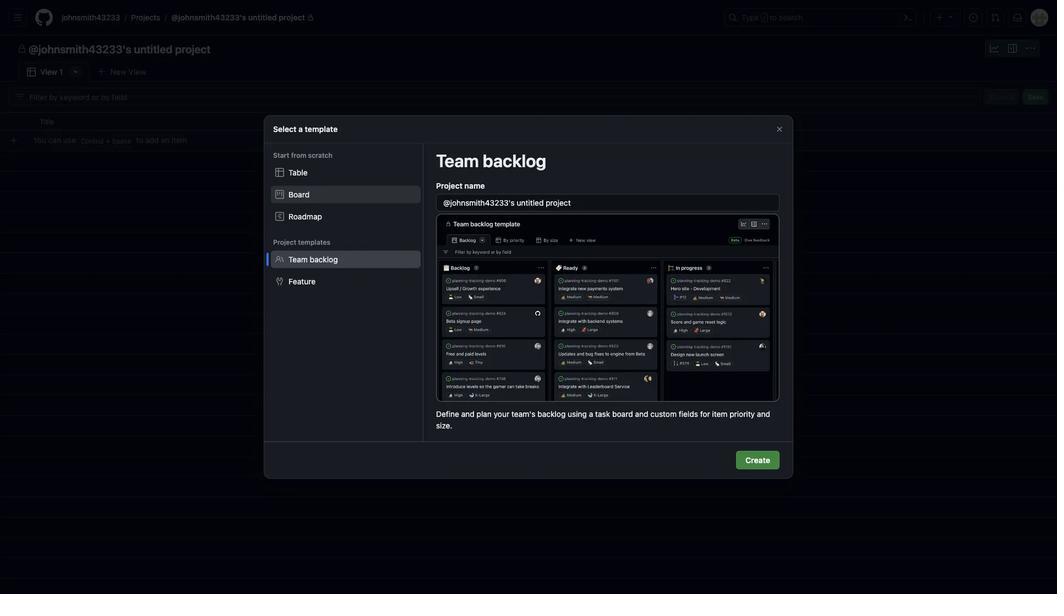 Task type: describe. For each thing, give the bounding box(es) containing it.
select a template alert dialog
[[264, 116, 793, 479]]

johnsmith43233 link
[[57, 9, 125, 26]]

board element
[[271, 186, 421, 204]]

search
[[779, 13, 803, 22]]

+
[[106, 138, 110, 145]]

roadmap element
[[271, 208, 421, 226]]

close image
[[776, 125, 784, 134]]

template
[[305, 125, 338, 134]]

project templates
[[273, 239, 331, 246]]

view 1 link
[[18, 62, 90, 82]]

1 horizontal spatial sc 9kayk9 0 image
[[1009, 44, 1017, 53]]

2 and from the left
[[635, 410, 649, 419]]

untitled inside project navigation
[[134, 42, 173, 55]]

title
[[40, 118, 54, 126]]

custom
[[651, 410, 677, 419]]

title row
[[0, 112, 1058, 131]]

project templates element
[[264, 251, 423, 291]]

select
[[273, 125, 297, 134]]

new
[[110, 67, 127, 76]]

you can use control + space to add an item
[[33, 136, 187, 145]]

view inside popup button
[[129, 67, 146, 76]]

from
[[291, 152, 306, 159]]

1 horizontal spatial team backlog
[[436, 150, 547, 171]]

discard
[[990, 93, 1014, 101]]

list containing johnsmith43233 / projects /
[[57, 9, 718, 26]]

projects link
[[127, 9, 165, 26]]

type
[[742, 13, 759, 22]]

table element
[[271, 164, 421, 182]]

create new item or add existing item image
[[9, 136, 18, 145]]

new view button
[[90, 63, 153, 81]]

issue opened image
[[969, 13, 978, 22]]

project for project name
[[436, 182, 463, 191]]

fields
[[679, 410, 698, 419]]

an
[[161, 136, 170, 145]]

0 horizontal spatial sc 9kayk9 0 image
[[18, 45, 26, 53]]

team backlog element
[[271, 251, 421, 269]]

control
[[81, 138, 104, 145]]

new view
[[110, 67, 146, 76]]

sc 9kayk9 0 image up the save
[[1027, 44, 1036, 53]]

Project name text field
[[437, 195, 779, 211]]

sc 9kayk9 0 image inside view filters region
[[16, 93, 25, 101]]

task
[[596, 410, 611, 419]]

plus image
[[936, 13, 945, 22]]

tab list containing new view
[[18, 62, 171, 82]]

scratch
[[308, 152, 333, 159]]

define
[[436, 410, 459, 419]]

project for project templates
[[273, 239, 296, 246]]

grid containing you can use
[[0, 112, 1058, 595]]

using
[[568, 410, 587, 419]]

team backlog inside team backlog element
[[289, 255, 338, 264]]

team's
[[512, 410, 536, 419]]

define and plan your team's backlog using a task board and custom fields for item priority and size.
[[436, 410, 771, 431]]

project image
[[275, 190, 284, 199]]

project inside navigation
[[175, 42, 211, 55]]

0 horizontal spatial a
[[299, 125, 303, 134]]

johnsmith43233 / projects /
[[62, 13, 167, 22]]

view filters region
[[9, 88, 1049, 106]]

board
[[613, 410, 633, 419]]

name
[[465, 182, 485, 191]]

1 horizontal spatial @johnsmith43233's
[[171, 13, 246, 22]]

team inside the project templates element
[[289, 255, 308, 264]]

tools image
[[275, 277, 284, 286]]

to inside you can use control + space to add an item
[[136, 136, 143, 145]]

1 horizontal spatial /
[[165, 13, 167, 22]]

a inside define and plan your team's backlog using a task board and custom fields for item priority and size.
[[589, 410, 593, 419]]



Task type: vqa. For each thing, say whether or not it's contained in the screenshot.
the right Issues
no



Task type: locate. For each thing, give the bounding box(es) containing it.
roadmap
[[289, 212, 322, 221]]

0 horizontal spatial untitled
[[134, 42, 173, 55]]

sc 9kayk9 0 image down "notifications" 'image' at the top right of the page
[[1009, 44, 1017, 53]]

view 1
[[40, 67, 63, 77]]

table
[[289, 168, 308, 177]]

select a template
[[273, 125, 338, 134]]

and
[[461, 410, 475, 419], [635, 410, 649, 419], [757, 410, 771, 419]]

lock image
[[307, 14, 314, 21]]

project
[[279, 13, 305, 22], [175, 42, 211, 55]]

2 horizontal spatial /
[[763, 14, 767, 22]]

team backlog up name at the top left of the page
[[436, 150, 547, 171]]

/ right 'type'
[[763, 14, 767, 22]]

0 vertical spatial project
[[279, 13, 305, 22]]

@johnsmith43233's untitled project link
[[167, 9, 318, 26]]

team up project name
[[436, 150, 479, 171]]

item inside define and plan your team's backlog using a task board and custom fields for item priority and size.
[[712, 410, 728, 419]]

0 vertical spatial @johnsmith43233's untitled project
[[171, 13, 305, 22]]

johnsmith43233
[[62, 13, 120, 22]]

/
[[125, 13, 127, 22], [165, 13, 167, 22], [763, 14, 767, 22]]

space
[[112, 138, 131, 145]]

1 vertical spatial to
[[136, 136, 143, 145]]

/ inside type / to search
[[763, 14, 767, 22]]

sc 9kayk9 0 image
[[1009, 44, 1017, 53], [18, 45, 26, 53]]

2 vertical spatial backlog
[[538, 410, 566, 419]]

@johnsmith43233's untitled project inside @johnsmith43233's untitled project link
[[171, 13, 305, 22]]

project
[[436, 182, 463, 191], [273, 239, 296, 246]]

and left the plan
[[461, 410, 475, 419]]

start from scratch element
[[264, 164, 423, 226]]

0 horizontal spatial @johnsmith43233's
[[29, 42, 131, 55]]

1 vertical spatial a
[[589, 410, 593, 419]]

backlog left using
[[538, 410, 566, 419]]

projects
[[131, 13, 160, 22]]

team
[[436, 150, 479, 171], [289, 255, 308, 264]]

team backlog region
[[0, 0, 1058, 595]]

0 horizontal spatial project
[[175, 42, 211, 55]]

1 horizontal spatial project
[[279, 13, 305, 22]]

a
[[299, 125, 303, 134], [589, 410, 593, 419]]

start from scratch
[[273, 152, 333, 159]]

0 vertical spatial team backlog
[[436, 150, 547, 171]]

item
[[172, 136, 187, 145], [712, 410, 728, 419]]

project name
[[436, 182, 485, 191]]

your
[[494, 410, 510, 419]]

sc 9kayk9 0 image left view 1
[[27, 68, 36, 77]]

a left task
[[589, 410, 593, 419]]

homepage image
[[35, 9, 53, 26]]

sc 9kayk9 0 image down git pull request icon
[[990, 44, 999, 53]]

0 vertical spatial item
[[172, 136, 187, 145]]

1 vertical spatial team backlog
[[289, 255, 338, 264]]

discard button
[[985, 89, 1019, 105]]

0 horizontal spatial item
[[172, 136, 187, 145]]

1 vertical spatial item
[[712, 410, 728, 419]]

0 horizontal spatial /
[[125, 13, 127, 22]]

item right the an
[[172, 136, 187, 145]]

table image
[[275, 168, 284, 177]]

tab list
[[18, 62, 171, 82]]

@johnsmith43233's
[[171, 13, 246, 22], [29, 42, 131, 55]]

and right board
[[635, 410, 649, 419]]

and right the priority
[[757, 410, 771, 419]]

@johnsmith43233's inside project navigation
[[29, 42, 131, 55]]

row
[[4, 131, 1058, 151]]

@johnsmith43233's untitled project
[[171, 13, 305, 22], [29, 42, 211, 55]]

0 horizontal spatial view
[[40, 67, 57, 77]]

command palette image
[[904, 13, 913, 22]]

project roadmap image
[[275, 212, 284, 221]]

0 vertical spatial project
[[436, 182, 463, 191]]

backlog
[[483, 150, 547, 171], [310, 255, 338, 264], [538, 410, 566, 419]]

1 horizontal spatial and
[[635, 410, 649, 419]]

item inside you can use control + space to add an item
[[172, 136, 187, 145]]

/ for johnsmith43233
[[125, 13, 127, 22]]

1 horizontal spatial project
[[436, 182, 463, 191]]

git pull request image
[[992, 13, 1000, 22]]

1
[[59, 67, 63, 77]]

0 vertical spatial @johnsmith43233's
[[171, 13, 246, 22]]

0 horizontal spatial project
[[273, 239, 296, 246]]

1 horizontal spatial to
[[770, 13, 777, 22]]

tab panel
[[0, 82, 1058, 595]]

1 vertical spatial project
[[175, 42, 211, 55]]

row containing you can use
[[4, 131, 1058, 151]]

1 vertical spatial @johnsmith43233's untitled project
[[29, 42, 211, 55]]

item right the for
[[712, 410, 728, 419]]

0 horizontal spatial team
[[289, 255, 308, 264]]

can
[[48, 136, 61, 145]]

grid
[[0, 112, 1058, 595]]

for
[[701, 410, 710, 419]]

view left 1 at the top left of page
[[40, 67, 57, 77]]

project left name at the top left of the page
[[436, 182, 463, 191]]

untitled down the projects link
[[134, 42, 173, 55]]

templates
[[298, 239, 331, 246]]

people image
[[275, 255, 284, 264]]

@johnsmith43233's untitled project inside project navigation
[[29, 42, 211, 55]]

0 horizontal spatial and
[[461, 410, 475, 419]]

priority
[[730, 410, 755, 419]]

to left search
[[770, 13, 777, 22]]

use
[[63, 136, 76, 145]]

0 vertical spatial team
[[436, 150, 479, 171]]

2 view from the left
[[40, 67, 57, 77]]

team down project templates
[[289, 255, 308, 264]]

0 horizontal spatial to
[[136, 136, 143, 145]]

list
[[57, 9, 718, 26]]

column header
[[0, 112, 33, 131]]

tab panel containing you can use
[[0, 82, 1058, 595]]

1 vertical spatial @johnsmith43233's
[[29, 42, 131, 55]]

0 vertical spatial to
[[770, 13, 777, 22]]

3 and from the left
[[757, 410, 771, 419]]

plan
[[477, 410, 492, 419]]

board
[[289, 190, 310, 199]]

size.
[[436, 422, 453, 431]]

project navigation
[[0, 35, 1058, 62]]

triangle down image
[[947, 12, 956, 21]]

2 horizontal spatial and
[[757, 410, 771, 419]]

feature element
[[271, 273, 421, 291]]

you
[[33, 136, 46, 145]]

untitled left lock icon
[[248, 13, 277, 22]]

to
[[770, 13, 777, 22], [136, 136, 143, 145]]

sc 9kayk9 0 image
[[990, 44, 999, 53], [1027, 44, 1036, 53], [27, 68, 36, 77], [16, 93, 25, 101]]

view right new
[[129, 67, 146, 76]]

/ for type
[[763, 14, 767, 22]]

team backlog down templates
[[289, 255, 338, 264]]

1 horizontal spatial view
[[129, 67, 146, 76]]

notifications image
[[1014, 13, 1022, 22]]

/ left projects
[[125, 13, 127, 22]]

1 view from the left
[[129, 67, 146, 76]]

0 horizontal spatial team backlog
[[289, 255, 338, 264]]

1 horizontal spatial untitled
[[248, 13, 277, 22]]

0 vertical spatial untitled
[[248, 13, 277, 22]]

/ right projects
[[165, 13, 167, 22]]

save
[[1029, 93, 1044, 101]]

backlog down templates
[[310, 255, 338, 264]]

1 horizontal spatial a
[[589, 410, 593, 419]]

backlog inside define and plan your team's backlog using a task board and custom fields for item priority and size.
[[538, 410, 566, 419]]

1 and from the left
[[461, 410, 475, 419]]

sc 9kayk9 0 image inside view 1 link
[[27, 68, 36, 77]]

backlog down title row at the top of the page
[[483, 150, 547, 171]]

1 vertical spatial team
[[289, 255, 308, 264]]

1 vertical spatial project
[[273, 239, 296, 246]]

team backlog
[[436, 150, 547, 171], [289, 255, 338, 264]]

view options for view 1 image
[[71, 67, 80, 76]]

0 vertical spatial a
[[299, 125, 303, 134]]

1 horizontal spatial team
[[436, 150, 479, 171]]

sc 9kayk9 0 image up view 1 link
[[18, 45, 26, 53]]

sc 9kayk9 0 image down view 1 link
[[16, 93, 25, 101]]

to left add
[[136, 136, 143, 145]]

define and plan your team's backlog using a task board and custom fields for item priority and size. image
[[436, 214, 780, 403]]

type / to search
[[742, 13, 803, 22]]

backlog inside the project templates element
[[310, 255, 338, 264]]

1 vertical spatial backlog
[[310, 255, 338, 264]]

0 vertical spatial backlog
[[483, 150, 547, 171]]

1 horizontal spatial item
[[712, 410, 728, 419]]

untitled
[[248, 13, 277, 22], [134, 42, 173, 55]]

feature
[[289, 277, 316, 286]]

1 vertical spatial untitled
[[134, 42, 173, 55]]

project up people 'image'
[[273, 239, 296, 246]]

view
[[129, 67, 146, 76], [40, 67, 57, 77]]

save button
[[1024, 89, 1049, 105]]

add
[[145, 136, 159, 145]]

start
[[273, 152, 289, 159]]

a right select
[[299, 125, 303, 134]]



